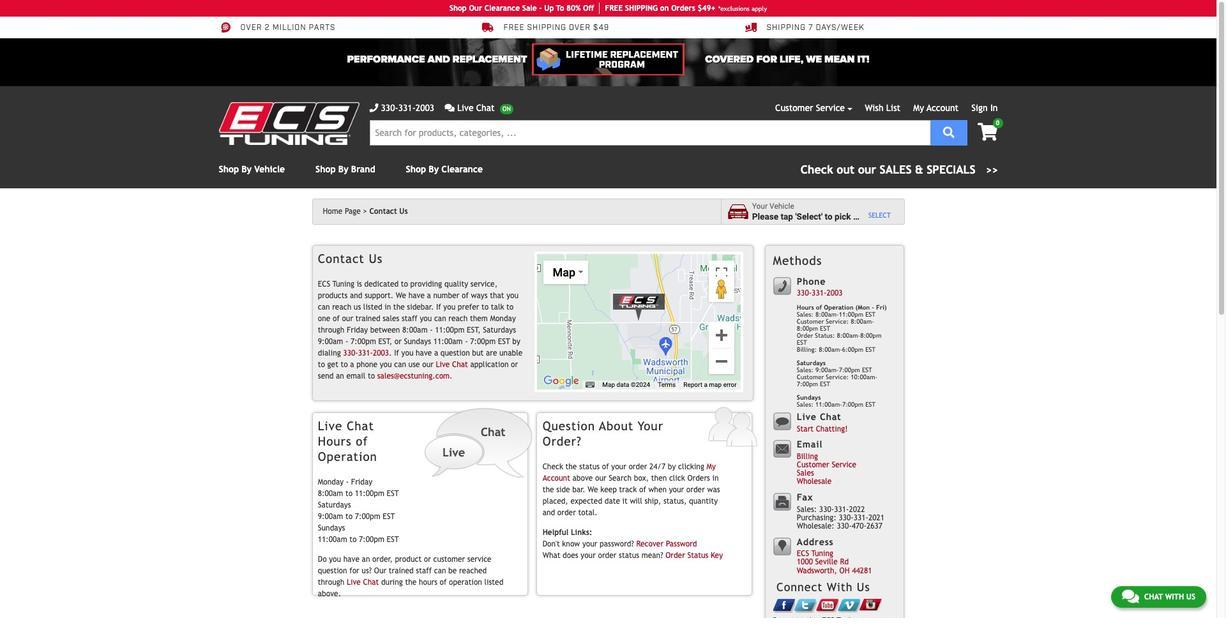 Task type: vqa. For each thing, say whether or not it's contained in the screenshot.
In Stock associated with $196.99
no



Task type: locate. For each thing, give the bounding box(es) containing it.
customer inside dropdown button
[[776, 103, 814, 113]]

chat inside "link"
[[1145, 593, 1163, 602]]

the inside above our search box, then click orders in the side bar. we keep track of when your order was placed, expected date it will ship, status, quantity and order total.
[[543, 485, 554, 494]]

saturdays down the billing:
[[797, 360, 826, 367]]

live chat down us?
[[347, 578, 379, 587]]

chat
[[476, 103, 495, 113], [452, 360, 468, 369], [820, 412, 842, 422], [347, 419, 374, 433], [363, 578, 379, 587], [1145, 593, 1163, 602]]

- inside the hours of operation (mon - fri) sales: 8:00am-11:00pm est customer service: 8:00am- 8:00pm est order status: 8:00am-8:00pm est billing: 8:00am-6:00pm est saturdays sales: 9:00am-7:00pm est customer service: 10:00am- 7:00pm est sundays sales: 11:00am-7:00pm est
[[872, 304, 875, 311]]

1 horizontal spatial my
[[914, 103, 925, 113]]

1 9:00am from the top
[[318, 337, 343, 346]]

customer inside the email billing customer service sales wholesale
[[797, 461, 830, 470]]

1 vertical spatial ecs tuning image
[[607, 290, 671, 322]]

0 vertical spatial 330-331-2003 link
[[370, 102, 435, 115]]

2 horizontal spatial 11:00pm
[[839, 311, 864, 318]]

to inside your vehicle please tap 'select' to pick a vehicle
[[825, 211, 833, 221]]

1 vertical spatial we
[[588, 485, 598, 494]]

terms link
[[658, 381, 676, 388]]

0 horizontal spatial my account
[[543, 462, 716, 483]]

operation inside the hours of operation (mon - fri) sales: 8:00am-11:00pm est customer service: 8:00am- 8:00pm est order status: 8:00am-8:00pm est billing: 8:00am-6:00pm est saturdays sales: 9:00am-7:00pm est customer service: 10:00am- 7:00pm est sundays sales: 11:00am-7:00pm est
[[824, 304, 854, 311]]

0 vertical spatial in
[[385, 303, 391, 312]]

2 sales: from the top
[[797, 367, 814, 374]]

and inside above our search box, then click orders in the side bar. we keep track of when your order was placed, expected date it will ship, status, quantity and order total.
[[543, 508, 555, 517]]

bar.
[[573, 485, 586, 494]]

shopping cart image
[[978, 123, 998, 141]]

contact right page
[[370, 207, 397, 216]]

your up please
[[752, 202, 768, 211]]

0 horizontal spatial sundays
[[318, 524, 345, 533]]

11:00am up do
[[318, 535, 347, 544]]

have up for
[[344, 555, 360, 564]]

for
[[757, 53, 778, 66]]

330-331-2003 link up phone in the bottom left of the page
[[343, 349, 389, 358]]

list
[[887, 103, 901, 113]]

question left but
[[441, 349, 470, 358]]

hours inside the hours of operation (mon - fri) sales: 8:00am-11:00pm est customer service: 8:00am- 8:00pm est order status: 8:00am-8:00pm est billing: 8:00am-6:00pm est saturdays sales: 9:00am-7:00pm est customer service: 10:00am- 7:00pm est sundays sales: 11:00am-7:00pm est
[[797, 304, 814, 311]]

sundays up live chat start chatting!
[[797, 394, 821, 401]]

click
[[669, 474, 685, 483]]

free
[[605, 4, 623, 13]]

of inside live chat hours of operation
[[356, 434, 368, 448]]

or inside ecs tuning is dedicated to providing quality service, products and support. we have a number of ways that you can reach us listed in the sidebar. if you prefer to talk to one of our trained sales staff you can reach them monday through friday between 8:00am - 11:00pm est, saturdays 9:00am - 7:00pm est, or sundays 11:00am - 7:00pm est by dialing
[[395, 337, 402, 346]]

11:00pm inside the hours of operation (mon - fri) sales: 8:00am-11:00pm est customer service: 8:00am- 8:00pm est order status: 8:00am-8:00pm est billing: 8:00am-6:00pm est saturdays sales: 9:00am-7:00pm est customer service: 10:00am- 7:00pm est sundays sales: 11:00am-7:00pm est
[[839, 311, 864, 318]]

8:00am down sidebar.
[[403, 326, 428, 335]]

application or send an email to
[[318, 360, 518, 381]]

service: left 10:00am-
[[826, 374, 849, 381]]

and inside ecs tuning is dedicated to providing quality service, products and support. we have a number of ways that you can reach us listed in the sidebar. if you prefer to talk to one of our trained sales staff you can reach them monday through friday between 8:00am - 11:00pm est, saturdays 9:00am - 7:00pm est, or sundays 11:00am - 7:00pm est by dialing
[[350, 291, 363, 300]]

1 horizontal spatial ecs
[[797, 550, 810, 558]]

your
[[612, 462, 627, 471], [669, 485, 684, 494], [583, 540, 598, 549], [581, 552, 596, 561]]

phone image
[[370, 103, 379, 112]]

have inside ecs tuning is dedicated to providing quality service, products and support. we have a number of ways that you can reach us listed in the sidebar. if you prefer to talk to one of our trained sales staff you can reach them monday through friday between 8:00am - 11:00pm est, saturdays 9:00am - 7:00pm est, or sundays 11:00am - 7:00pm est by dialing
[[409, 291, 425, 300]]

Search text field
[[370, 120, 931, 146]]

clearance up the free
[[485, 4, 520, 13]]

0 vertical spatial trained
[[356, 314, 381, 323]]

question about your order?
[[543, 419, 664, 448]]

pick
[[835, 211, 851, 221]]

an for send
[[336, 372, 344, 381]]

1 through from the top
[[318, 326, 345, 335]]

order inside the helpful links: don't know your password? recover password what does your order status mean? order status key
[[598, 552, 617, 561]]

live inside live chat hours of operation
[[318, 419, 343, 433]]

0 horizontal spatial tuning
[[333, 280, 355, 289]]

2 vertical spatial our
[[595, 474, 607, 483]]

unable
[[500, 349, 523, 358]]

map region
[[538, 254, 741, 389]]

by inside ecs tuning is dedicated to providing quality service, products and support. we have a number of ways that you can reach us listed in the sidebar. if you prefer to talk to one of our trained sales staff you can reach them monday through friday between 8:00am - 11:00pm est, saturdays 9:00am - 7:00pm est, or sundays 11:00am - 7:00pm est by dialing
[[513, 337, 521, 346]]

live chat link down replacement
[[445, 102, 514, 115]]

tuning
[[333, 280, 355, 289], [812, 550, 834, 558]]

sales: down the fax at bottom right
[[797, 505, 817, 514]]

0 horizontal spatial 11:00am
[[318, 535, 347, 544]]

my account
[[914, 103, 959, 113], [543, 462, 716, 483]]

during
[[381, 578, 403, 587]]

8:00am inside ecs tuning is dedicated to providing quality service, products and support. we have a number of ways that you can reach us listed in the sidebar. if you prefer to talk to one of our trained sales staff you can reach them monday through friday between 8:00am - 11:00pm est, saturdays 9:00am - 7:00pm est, or sundays 11:00am - 7:00pm est by dialing
[[403, 326, 428, 335]]

operation up monday - friday 8:00am to 11:00pm est saturdays 9:00am to 7:00pm est sundays 11:00am to 7:00pm est
[[318, 450, 378, 464]]

select
[[869, 211, 891, 219]]

ecs inside address ecs tuning 1000 seville rd wadsworth, oh 44281
[[797, 550, 810, 558]]

live chat bubbles image
[[423, 407, 534, 479]]

between
[[370, 326, 400, 335]]

us up dedicated
[[369, 251, 383, 266]]

staff inside do you have an order, product or customer service question for us? our trained staff can be reached through
[[416, 567, 432, 576]]

our inside . if you have a question but are unable to get to a phone you can use our
[[422, 360, 434, 369]]

it!
[[858, 53, 870, 66]]

1 vertical spatial est,
[[379, 337, 392, 346]]

1 vertical spatial friday
[[351, 478, 373, 487]]

our right one
[[342, 314, 353, 323]]

my account link
[[914, 103, 959, 113], [543, 462, 716, 483]]

2 vertical spatial 11:00pm
[[355, 489, 385, 498]]

can left use
[[394, 360, 406, 369]]

sundays up . if you have a question but are unable to get to a phone you can use our
[[404, 337, 431, 346]]

1 vertical spatial our
[[374, 567, 387, 576]]

0 vertical spatial hours
[[797, 304, 814, 311]]

the up the "above"
[[566, 462, 577, 471]]

customer service
[[776, 103, 845, 113]]

2 through from the top
[[318, 578, 345, 587]]

our inside do you have an order, product or customer service question for us? our trained staff can be reached through
[[374, 567, 387, 576]]

3 by from the left
[[429, 164, 439, 174]]

dialing
[[318, 349, 341, 358]]

total.
[[578, 508, 598, 517]]

sales: left 11:00am-
[[797, 401, 814, 408]]

est, down them
[[467, 326, 481, 335]]

1 horizontal spatial our
[[422, 360, 434, 369]]

0 vertical spatial live chat link
[[445, 102, 514, 115]]

chat up chatting!
[[820, 412, 842, 422]]

order status key link
[[666, 552, 723, 561]]

reach down products
[[332, 303, 352, 312]]

2 vertical spatial or
[[424, 555, 431, 564]]

status,
[[664, 497, 687, 506]]

service up wholesale
[[832, 461, 857, 470]]

1 vertical spatial 8:00am
[[318, 489, 343, 498]]

chat inside live chat hours of operation
[[347, 419, 374, 433]]

1 horizontal spatial and
[[543, 508, 555, 517]]

a right pick
[[854, 211, 858, 221]]

of inside the hours of operation (mon - fri) sales: 8:00am-11:00pm est customer service: 8:00am- 8:00pm est order status: 8:00am-8:00pm est billing: 8:00am-6:00pm est saturdays sales: 9:00am-7:00pm est customer service: 10:00am- 7:00pm est sundays sales: 11:00am-7:00pm est
[[816, 304, 822, 311]]

days/week
[[816, 23, 865, 33]]

2 by from the left
[[338, 164, 349, 174]]

us down 44281
[[857, 581, 871, 594]]

330- up phone in the bottom left of the page
[[343, 349, 358, 358]]

11:00pm down prefer
[[435, 326, 465, 335]]

through inside ecs tuning is dedicated to providing quality service, products and support. we have a number of ways that you can reach us listed in the sidebar. if you prefer to talk to one of our trained sales staff you can reach them monday through friday between 8:00am - 11:00pm est, saturdays 9:00am - 7:00pm est, or sundays 11:00am - 7:00pm est by dialing
[[318, 326, 345, 335]]

8:00am- up '6:00pm'
[[837, 332, 861, 339]]

1 horizontal spatial 11:00pm
[[435, 326, 465, 335]]

sales
[[880, 163, 912, 176], [797, 469, 814, 478]]

links:
[[571, 529, 593, 538]]

1 vertical spatial or
[[511, 360, 518, 369]]

apply
[[752, 5, 767, 12]]

order up the box,
[[629, 462, 647, 471]]

my account link up track
[[543, 462, 716, 483]]

1 vertical spatial if
[[394, 349, 399, 358]]

0 vertical spatial monday
[[490, 314, 516, 323]]

1 horizontal spatial 8:00am
[[403, 326, 428, 335]]

google image
[[541, 373, 583, 389]]

1 vertical spatial have
[[416, 349, 432, 358]]

0 vertical spatial our
[[469, 4, 482, 13]]

or
[[395, 337, 402, 346], [511, 360, 518, 369], [424, 555, 431, 564]]

page
[[345, 207, 361, 216]]

0 horizontal spatial my
[[707, 462, 716, 471]]

talk
[[491, 303, 504, 312]]

your down links:
[[583, 540, 598, 549]]

3 sales: from the top
[[797, 401, 814, 408]]

11:00pm left fri) on the right of the page
[[839, 311, 864, 318]]

sales@ecstuning.com .
[[377, 372, 453, 381]]

0 horizontal spatial contact
[[318, 251, 365, 266]]

0 vertical spatial question
[[441, 349, 470, 358]]

clicking
[[678, 462, 705, 471]]

saturdays inside monday - friday 8:00am to 11:00pm est saturdays 9:00am to 7:00pm est sundays 11:00am to 7:00pm est
[[318, 501, 351, 510]]

1 vertical spatial my
[[707, 462, 716, 471]]

sign in
[[972, 103, 998, 113]]

my account link up 'search' image
[[914, 103, 959, 113]]

0 vertical spatial map
[[553, 266, 576, 279]]

track
[[619, 485, 637, 494]]

2 vertical spatial have
[[344, 555, 360, 564]]

330-331-2003 right phone icon
[[381, 103, 435, 113]]

our right use
[[422, 360, 434, 369]]

your right about
[[638, 419, 664, 433]]

can
[[318, 303, 330, 312], [434, 314, 446, 323], [394, 360, 406, 369], [434, 567, 446, 576]]

data
[[617, 381, 630, 388]]

1 vertical spatial an
[[362, 555, 370, 564]]

1 horizontal spatial your
[[752, 202, 768, 211]]

our inside ecs tuning is dedicated to providing quality service, products and support. we have a number of ways that you can reach us listed in the sidebar. if you prefer to talk to one of our trained sales staff you can reach them monday through friday between 8:00am - 11:00pm est, saturdays 9:00am - 7:00pm est, or sundays 11:00am - 7:00pm est by dialing
[[342, 314, 353, 323]]

know
[[562, 540, 580, 549]]

over 2 million parts
[[241, 23, 336, 33]]

my right clicking
[[707, 462, 716, 471]]

service left wish
[[816, 103, 845, 113]]

be
[[449, 567, 457, 576]]

8:00am- up status:
[[816, 311, 839, 318]]

330-331-2003
[[381, 103, 435, 113], [343, 349, 389, 358]]

monday inside ecs tuning is dedicated to providing quality service, products and support. we have a number of ways that you can reach us listed in the sidebar. if you prefer to talk to one of our trained sales staff you can reach them monday through friday between 8:00am - 11:00pm est, saturdays 9:00am - 7:00pm est, or sundays 11:00am - 7:00pm est by dialing
[[490, 314, 516, 323]]

0 vertical spatial by
[[513, 337, 521, 346]]

shop by clearance link
[[406, 164, 483, 174]]

2003 left comments icon
[[416, 103, 435, 113]]

listed inside "during the hours of operation listed above."
[[485, 578, 504, 587]]

but
[[472, 349, 484, 358]]

saturdays down talk
[[483, 326, 516, 335]]

0 vertical spatial 9:00am
[[318, 337, 343, 346]]

1 vertical spatial status
[[619, 552, 640, 561]]

you down number
[[444, 303, 456, 312]]

my account for the bottom my account link
[[543, 462, 716, 483]]

ecs up products
[[318, 280, 330, 289]]

ecs inside ecs tuning is dedicated to providing quality service, products and support. we have a number of ways that you can reach us listed in the sidebar. if you prefer to talk to one of our trained sales staff you can reach them monday through friday between 8:00am - 11:00pm est, saturdays 9:00am - 7:00pm est, or sundays 11:00am - 7:00pm est by dialing
[[318, 280, 330, 289]]

sales left &
[[880, 163, 912, 176]]

0 vertical spatial ecs tuning image
[[219, 102, 359, 145]]

0 vertical spatial 330-331-2003
[[381, 103, 435, 113]]

account inside my account link
[[543, 474, 570, 483]]

date
[[605, 497, 620, 506]]

wholesale:
[[797, 522, 835, 531]]

live inside live chat start chatting!
[[797, 412, 817, 422]]

0 horizontal spatial listed
[[363, 303, 382, 312]]

1 horizontal spatial account
[[927, 103, 959, 113]]

1 horizontal spatial we
[[588, 485, 598, 494]]

mean
[[825, 53, 855, 66]]

0 horizontal spatial your
[[638, 419, 664, 433]]

0 vertical spatial our
[[342, 314, 353, 323]]

0 vertical spatial and
[[350, 291, 363, 300]]

9:00am up do
[[318, 512, 343, 521]]

an inside application or send an email to
[[336, 372, 344, 381]]

box,
[[634, 474, 649, 483]]

11:00am up . if you have a question but are unable to get to a phone you can use our
[[434, 337, 463, 346]]

status up the "above"
[[579, 462, 600, 471]]

we inside ecs tuning is dedicated to providing quality service, products and support. we have a number of ways that you can reach us listed in the sidebar. if you prefer to talk to one of our trained sales staff you can reach them monday through friday between 8:00am - 11:00pm est, saturdays 9:00am - 7:00pm est, or sundays 11:00am - 7:00pm est by dialing
[[396, 291, 406, 300]]

0 horizontal spatial account
[[543, 474, 570, 483]]

map inside popup button
[[553, 266, 576, 279]]

0 vertical spatial if
[[436, 303, 441, 312]]

1 horizontal spatial monday
[[490, 314, 516, 323]]

0 horizontal spatial monday
[[318, 478, 344, 487]]

24/7
[[650, 462, 666, 471]]

sales down billing
[[797, 469, 814, 478]]

we inside above our search box, then click orders in the side bar. we keep track of when your order was placed, expected date it will ship, status, quantity and order total.
[[588, 485, 598, 494]]

your right does
[[581, 552, 596, 561]]

account down check
[[543, 474, 570, 483]]

clearance down comments icon
[[442, 164, 483, 174]]

0 horizontal spatial map
[[553, 266, 576, 279]]

contact
[[370, 207, 397, 216], [318, 251, 365, 266]]

0 horizontal spatial 2003
[[373, 349, 389, 358]]

a down providing
[[427, 291, 431, 300]]

2 9:00am from the top
[[318, 512, 343, 521]]

1 horizontal spatial saturdays
[[483, 326, 516, 335]]

my account up 'search' image
[[914, 103, 959, 113]]

of inside above our search box, then click orders in the side bar. we keep track of when your order was placed, expected date it will ship, status, quantity and order total.
[[639, 485, 646, 494]]

1 vertical spatial staff
[[416, 567, 432, 576]]

order
[[797, 332, 814, 339], [666, 552, 685, 561]]

comments image
[[445, 103, 455, 112]]

your up search
[[612, 462, 627, 471]]

contact us
[[370, 207, 408, 216], [318, 251, 383, 266]]

million
[[273, 23, 306, 33]]

have up sidebar.
[[409, 291, 425, 300]]

orders inside above our search box, then click orders in the side bar. we keep track of when your order was placed, expected date it will ship, status, quantity and order total.
[[688, 474, 710, 483]]

us right with
[[1187, 593, 1196, 602]]

1 by from the left
[[242, 164, 252, 174]]

friday inside ecs tuning is dedicated to providing quality service, products and support. we have a number of ways that you can reach us listed in the sidebar. if you prefer to talk to one of our trained sales staff you can reach them monday through friday between 8:00am - 11:00pm est, saturdays 9:00am - 7:00pm est, or sundays 11:00am - 7:00pm est by dialing
[[347, 326, 368, 335]]

you up use
[[402, 349, 414, 358]]

trained inside do you have an order, product or customer service question for us? our trained staff can be reached through
[[389, 567, 414, 576]]

to
[[556, 4, 564, 13]]

check
[[543, 462, 563, 471]]

1 vertical spatial by
[[668, 462, 676, 471]]

0 horizontal spatial clearance
[[442, 164, 483, 174]]

question inside . if you have a question but are unable to get to a phone you can use our
[[441, 349, 470, 358]]

sales: down phone 330-331-2003
[[797, 311, 814, 318]]

1 vertical spatial contact us
[[318, 251, 383, 266]]

0 vertical spatial an
[[336, 372, 344, 381]]

service
[[468, 555, 492, 564]]

1 horizontal spatial if
[[436, 303, 441, 312]]

0 vertical spatial reach
[[332, 303, 352, 312]]

shipping
[[767, 23, 806, 33]]

have inside . if you have a question but are unable to get to a phone you can use our
[[416, 349, 432, 358]]

1 horizontal spatial hours
[[797, 304, 814, 311]]

1 vertical spatial my account
[[543, 462, 716, 483]]

orders right on
[[672, 4, 696, 13]]

what
[[543, 552, 561, 561]]

phone
[[357, 360, 378, 369]]

sundays
[[404, 337, 431, 346], [797, 394, 821, 401], [318, 524, 345, 533]]

friday down live chat hours of operation
[[351, 478, 373, 487]]

shop for shop by brand
[[316, 164, 336, 174]]

listed down support.
[[363, 303, 382, 312]]

ways
[[471, 291, 488, 300]]

0 horizontal spatial an
[[336, 372, 344, 381]]

0 vertical spatial tuning
[[333, 280, 355, 289]]

monday inside monday - friday 8:00am to 11:00pm est saturdays 9:00am to 7:00pm est sundays 11:00am to 7:00pm est
[[318, 478, 344, 487]]

4 sales: from the top
[[797, 505, 817, 514]]

status inside the helpful links: don't know your password? recover password what does your order status mean? order status key
[[619, 552, 640, 561]]

0 horizontal spatial .
[[389, 349, 392, 358]]

account for the bottom my account link
[[543, 474, 570, 483]]

friday down us
[[347, 326, 368, 335]]

11:00am inside ecs tuning is dedicated to providing quality service, products and support. we have a number of ways that you can reach us listed in the sidebar. if you prefer to talk to one of our trained sales staff you can reach them monday through friday between 8:00am - 11:00pm est, saturdays 9:00am - 7:00pm est, or sundays 11:00am - 7:00pm est by dialing
[[434, 337, 463, 346]]

an inside do you have an order, product or customer service question for us? our trained staff can be reached through
[[362, 555, 370, 564]]

1 vertical spatial vehicle
[[770, 202, 795, 211]]

we for keep
[[588, 485, 598, 494]]

can inside do you have an order, product or customer service question for us? our trained staff can be reached through
[[434, 567, 446, 576]]

1 vertical spatial saturdays
[[797, 360, 826, 367]]

up
[[545, 4, 554, 13]]

331-
[[398, 103, 416, 113], [812, 289, 827, 298], [358, 349, 373, 358], [834, 505, 849, 514], [854, 514, 869, 522]]

orders
[[672, 4, 696, 13], [688, 474, 710, 483]]

1 vertical spatial question
[[318, 567, 347, 576]]

contact us right page
[[370, 207, 408, 216]]

through down one
[[318, 326, 345, 335]]

1 vertical spatial through
[[318, 578, 345, 587]]

a up application or send an email to
[[434, 349, 438, 358]]

$49+
[[698, 4, 716, 13]]

a inside ecs tuning is dedicated to providing quality service, products and support. we have a number of ways that you can reach us listed in the sidebar. if you prefer to talk to one of our trained sales staff you can reach them monday through friday between 8:00am - 11:00pm est, saturdays 9:00am - 7:00pm est, or sundays 11:00am - 7:00pm est by dialing
[[427, 291, 431, 300]]

address
[[797, 536, 834, 547]]

0 horizontal spatial we
[[396, 291, 406, 300]]

products
[[318, 291, 348, 300]]

dedicated
[[365, 280, 399, 289]]

0 vertical spatial .
[[389, 349, 392, 358]]

helpful links: don't know your password? recover password what does your order status mean? order status key
[[543, 529, 723, 561]]

1 horizontal spatial tuning
[[812, 550, 834, 558]]

clearance
[[485, 4, 520, 13], [442, 164, 483, 174]]

chat left with
[[1145, 593, 1163, 602]]

0 vertical spatial sales
[[880, 163, 912, 176]]

0 vertical spatial live chat
[[457, 103, 495, 113]]

password
[[666, 540, 697, 549]]

1 horizontal spatial question
[[441, 349, 470, 358]]

9:00am
[[318, 337, 343, 346], [318, 512, 343, 521]]

1 vertical spatial clearance
[[442, 164, 483, 174]]

1 vertical spatial account
[[543, 474, 570, 483]]

my account for my account link to the right
[[914, 103, 959, 113]]

sales:
[[797, 311, 814, 318], [797, 367, 814, 374], [797, 401, 814, 408], [797, 505, 817, 514]]

saturdays
[[483, 326, 516, 335], [797, 360, 826, 367], [318, 501, 351, 510]]

an for have
[[362, 555, 370, 564]]

above.
[[318, 590, 341, 599]]

our inside above our search box, then click orders in the side bar. we keep track of when your order was placed, expected date it will ship, status, quantity and order total.
[[595, 474, 607, 483]]

have inside do you have an order, product or customer service question for us? our trained staff can be reached through
[[344, 555, 360, 564]]

- down prefer
[[465, 337, 468, 346]]

tuning down address
[[812, 550, 834, 558]]

your inside question about your order?
[[638, 419, 664, 433]]

1 vertical spatial tuning
[[812, 550, 834, 558]]

chat with us link
[[1112, 586, 1207, 608]]

live chat right comments icon
[[457, 103, 495, 113]]

billing link
[[797, 452, 818, 461]]

order down password
[[666, 552, 685, 561]]

account for my account link to the right
[[927, 103, 959, 113]]

saturdays inside ecs tuning is dedicated to providing quality service, products and support. we have a number of ways that you can reach us listed in the sidebar. if you prefer to talk to one of our trained sales staff you can reach them monday through friday between 8:00am - 11:00pm est, saturdays 9:00am - 7:00pm est, or sundays 11:00am - 7:00pm est by dialing
[[483, 326, 516, 335]]

saturdays up do
[[318, 501, 351, 510]]

an down the get
[[336, 372, 344, 381]]

ecs tuning image
[[219, 102, 359, 145], [607, 290, 671, 322]]

the left hours
[[405, 578, 417, 587]]

the up "placed,"
[[543, 485, 554, 494]]

by up click
[[668, 462, 676, 471]]

an up us?
[[362, 555, 370, 564]]

your down click
[[669, 485, 684, 494]]

and up us
[[350, 291, 363, 300]]

trained down us
[[356, 314, 381, 323]]

ship
[[625, 4, 641, 13]]

1 vertical spatial sundays
[[797, 394, 821, 401]]

through up "above."
[[318, 578, 345, 587]]

in up sales
[[385, 303, 391, 312]]

0 vertical spatial account
[[927, 103, 959, 113]]

shop for shop our clearance sale - up to 80% off
[[450, 4, 467, 13]]

if inside . if you have a question but are unable to get to a phone you can use our
[[394, 349, 399, 358]]

our
[[469, 4, 482, 13], [374, 567, 387, 576]]

performance and replacement
[[347, 53, 527, 66]]

monday down talk
[[490, 314, 516, 323]]

2 horizontal spatial our
[[595, 474, 607, 483]]

330- inside phone 330-331-2003
[[797, 289, 812, 298]]

0 vertical spatial ecs
[[318, 280, 330, 289]]

select link
[[869, 211, 891, 220]]

in inside above our search box, then click orders in the side bar. we keep track of when your order was placed, expected date it will ship, status, quantity and order total.
[[713, 474, 719, 483]]

reach down prefer
[[449, 314, 468, 323]]

or right product
[[424, 555, 431, 564]]

or inside do you have an order, product or customer service question for us? our trained staff can be reached through
[[424, 555, 431, 564]]

of inside "during the hours of operation listed above."
[[440, 578, 447, 587]]

0 vertical spatial 8:00am
[[403, 326, 428, 335]]

application
[[470, 360, 509, 369]]

service
[[816, 103, 845, 113], [832, 461, 857, 470]]

about
[[599, 419, 634, 433]]

1 vertical spatial reach
[[449, 314, 468, 323]]

question inside do you have an order, product or customer service question for us? our trained staff can be reached through
[[318, 567, 347, 576]]

8:00am down live chat hours of operation
[[318, 489, 343, 498]]

staff
[[402, 314, 418, 323], [416, 567, 432, 576]]



Task type: describe. For each thing, give the bounding box(es) containing it.
providing
[[411, 280, 442, 289]]

2021
[[869, 514, 885, 522]]

11:00pm inside monday - friday 8:00am to 11:00pm est saturdays 9:00am to 7:00pm est sundays 11:00am to 7:00pm est
[[355, 489, 385, 498]]

clearance for our
[[485, 4, 520, 13]]

recover
[[637, 540, 664, 549]]

sales & specials
[[880, 163, 976, 176]]

tuning inside address ecs tuning 1000 seville rd wadsworth, oh 44281
[[812, 550, 834, 558]]

sales@ecstuning.com
[[377, 372, 450, 381]]

billing
[[797, 452, 818, 461]]

service inside customer service dropdown button
[[816, 103, 845, 113]]

ping
[[641, 4, 658, 13]]

0 vertical spatial contact
[[370, 207, 397, 216]]

lifetime replacement program banner image
[[532, 43, 685, 75]]

the inside "during the hours of operation listed above."
[[405, 578, 417, 587]]

$49
[[593, 23, 610, 33]]

them
[[470, 314, 488, 323]]

vehicle inside your vehicle please tap 'select' to pick a vehicle
[[770, 202, 795, 211]]

live right comments icon
[[457, 103, 474, 113]]

0 vertical spatial contact us
[[370, 207, 408, 216]]

product
[[395, 555, 422, 564]]

on
[[660, 4, 669, 13]]

330- up wholesale:
[[820, 505, 834, 514]]

expected
[[571, 497, 603, 506]]

live chat start chatting!
[[797, 412, 848, 434]]

330-331-2003 inside 330-331-2003 link
[[381, 103, 435, 113]]

brand
[[351, 164, 375, 174]]

9:00am inside monday - friday 8:00am to 11:00pm est saturdays 9:00am to 7:00pm est sundays 11:00am to 7:00pm est
[[318, 512, 343, 521]]

'select'
[[796, 211, 823, 221]]

sundays inside the hours of operation (mon - fri) sales: 8:00am-11:00pm est customer service: 8:00am- 8:00pm est order status: 8:00am-8:00pm est billing: 8:00am-6:00pm est saturdays sales: 9:00am-7:00pm est customer service: 10:00am- 7:00pm est sundays sales: 11:00am-7:00pm est
[[797, 394, 821, 401]]

- inside monday - friday 8:00am to 11:00pm est saturdays 9:00am to 7:00pm est sundays 11:00am to 7:00pm est
[[346, 478, 349, 487]]

1 horizontal spatial my account link
[[914, 103, 959, 113]]

ecs tuning is dedicated to providing quality service, products and support. we have a number of ways that you can reach us listed in the sidebar. if you prefer to talk to one of our trained sales staff you can reach them monday through friday between 8:00am - 11:00pm est, saturdays 9:00am - 7:00pm est, or sundays 11:00am - 7:00pm est by dialing
[[318, 280, 521, 358]]

est inside ecs tuning is dedicated to providing quality service, products and support. we have a number of ways that you can reach us listed in the sidebar. if you prefer to talk to one of our trained sales staff you can reach them monday through friday between 8:00am - 11:00pm est, saturdays 9:00am - 7:00pm est, or sundays 11:00am - 7:00pm est by dialing
[[498, 337, 510, 346]]

0 horizontal spatial 8:00pm
[[797, 325, 818, 332]]

1 horizontal spatial reach
[[449, 314, 468, 323]]

hours
[[419, 578, 438, 587]]

1 horizontal spatial by
[[668, 462, 676, 471]]

you inside do you have an order, product or customer service question for us? our trained staff can be reached through
[[329, 555, 341, 564]]

1 horizontal spatial est,
[[467, 326, 481, 335]]

or inside application or send an email to
[[511, 360, 518, 369]]

through inside do you have an order, product or customer service question for us? our trained staff can be reached through
[[318, 578, 345, 587]]

a inside your vehicle please tap 'select' to pick a vehicle
[[854, 211, 858, 221]]

order?
[[543, 434, 582, 448]]

0 vertical spatial 2003
[[416, 103, 435, 113]]

do
[[318, 555, 327, 564]]

by for brand
[[338, 164, 349, 174]]

my account image
[[708, 407, 759, 448]]

customer
[[433, 555, 465, 564]]

replacement
[[453, 53, 527, 66]]

0 horizontal spatial ecs tuning image
[[219, 102, 359, 145]]

shop by clearance
[[406, 164, 483, 174]]

listed inside ecs tuning is dedicated to providing quality service, products and support. we have a number of ways that you can reach us listed in the sidebar. if you prefer to talk to one of our trained sales staff you can reach them monday through friday between 8:00am - 11:00pm est, saturdays 9:00am - 7:00pm est, or sundays 11:00am - 7:00pm est by dialing
[[363, 303, 382, 312]]

a left map
[[704, 381, 708, 388]]

home page
[[323, 207, 361, 216]]

8:00am- down status:
[[819, 346, 843, 353]]

470-
[[852, 522, 867, 531]]

2003 inside phone 330-331-2003
[[827, 289, 843, 298]]

with
[[1166, 593, 1185, 602]]

your inside your vehicle please tap 'select' to pick a vehicle
[[752, 202, 768, 211]]

we for have
[[396, 291, 406, 300]]

methods
[[773, 253, 822, 267]]

seville
[[816, 558, 838, 567]]

you right phone in the bottom left of the page
[[380, 360, 392, 369]]

331- inside phone 330-331-2003
[[812, 289, 827, 298]]

1 service: from the top
[[826, 318, 849, 325]]

please
[[752, 211, 779, 221]]

1 vertical spatial 330-331-2003 link
[[797, 289, 843, 298]]

- left up
[[539, 4, 542, 13]]

status:
[[815, 332, 835, 339]]

rd
[[840, 558, 849, 567]]

clearance for by
[[442, 164, 483, 174]]

shop our clearance sale - up to 80% off
[[450, 4, 594, 13]]

order up quantity
[[687, 485, 705, 494]]

us inside "link"
[[1187, 593, 1196, 602]]

that
[[490, 291, 504, 300]]

covered
[[705, 53, 754, 66]]

life,
[[780, 53, 804, 66]]

can up one
[[318, 303, 330, 312]]

sales: inside fax sales: 330-331-2022 purchasing: 330-331-2021 wholesale: 330-470-2637
[[797, 505, 817, 514]]

phone 330-331-2003
[[797, 276, 843, 298]]

order,
[[373, 555, 393, 564]]

report a map error link
[[684, 381, 737, 388]]

hours inside live chat hours of operation
[[318, 434, 352, 448]]

wish
[[865, 103, 884, 113]]

error
[[724, 381, 737, 388]]

terms
[[658, 381, 676, 388]]

sales inside the email billing customer service sales wholesale
[[797, 469, 814, 478]]

map for map
[[553, 266, 576, 279]]

sales@ecstuning.com link
[[377, 372, 450, 381]]

order inside the helpful links: don't know your password? recover password what does your order status mean? order status key
[[666, 552, 685, 561]]

billing:
[[797, 346, 817, 353]]

1 sales: from the top
[[797, 311, 814, 318]]

sales link
[[797, 469, 814, 478]]

the inside ecs tuning is dedicated to providing quality service, products and support. we have a number of ways that you can reach us listed in the sidebar. if you prefer to talk to one of our trained sales staff you can reach them monday through friday between 8:00am - 11:00pm est, saturdays 9:00am - 7:00pm est, or sundays 11:00am - 7:00pm est by dialing
[[393, 303, 405, 312]]

keyboard shortcuts image
[[586, 382, 595, 388]]

email billing customer service sales wholesale
[[797, 439, 857, 486]]

prefer
[[458, 303, 479, 312]]

8:00am- down (mon in the right of the page
[[851, 318, 875, 325]]

search image
[[943, 126, 955, 138]]

- up email on the left
[[346, 337, 348, 346]]

you right that in the left top of the page
[[507, 291, 519, 300]]

are
[[486, 349, 497, 358]]

covered for life, we mean it!
[[705, 53, 870, 66]]

free shipping over $49 link
[[482, 22, 610, 33]]

1 horizontal spatial our
[[469, 4, 482, 13]]

0 vertical spatial vehicle
[[254, 164, 285, 174]]

tuning inside ecs tuning is dedicated to providing quality service, products and support. we have a number of ways that you can reach us listed in the sidebar. if you prefer to talk to one of our trained sales staff you can reach them monday through friday between 8:00am - 11:00pm est, saturdays 9:00am - 7:00pm est, or sundays 11:00am - 7:00pm est by dialing
[[333, 280, 355, 289]]

trained inside ecs tuning is dedicated to providing quality service, products and support. we have a number of ways that you can reach us listed in the sidebar. if you prefer to talk to one of our trained sales staff you can reach them monday through friday between 8:00am - 11:00pm est, saturdays 9:00am - 7:00pm est, or sundays 11:00am - 7:00pm est by dialing
[[356, 314, 381, 323]]

7
[[809, 23, 814, 33]]

8:00am inside monday - friday 8:00am to 11:00pm est saturdays 9:00am to 7:00pm est sundays 11:00am to 7:00pm est
[[318, 489, 343, 498]]

1 vertical spatial .
[[450, 372, 453, 381]]

keep
[[601, 485, 617, 494]]

staff inside ecs tuning is dedicated to providing quality service, products and support. we have a number of ways that you can reach us listed in the sidebar. if you prefer to talk to one of our trained sales staff you can reach them monday through friday between 8:00am - 11:00pm est, saturdays 9:00am - 7:00pm est, or sundays 11:00am - 7:00pm est by dialing
[[402, 314, 418, 323]]

to inside application or send an email to
[[368, 372, 375, 381]]

0 horizontal spatial operation
[[318, 450, 378, 464]]

fax sales: 330-331-2022 purchasing: 330-331-2021 wholesale: 330-470-2637
[[797, 492, 885, 531]]

phone
[[797, 276, 826, 287]]

your vehicle please tap 'select' to pick a vehicle
[[752, 202, 888, 221]]

home
[[323, 207, 343, 216]]

chat right comments icon
[[476, 103, 495, 113]]

80%
[[567, 4, 581, 13]]

1 horizontal spatial ecs tuning image
[[607, 290, 671, 322]]

chat inside live chat start chatting!
[[820, 412, 842, 422]]

2 vertical spatial live chat
[[347, 578, 379, 587]]

for
[[350, 567, 360, 576]]

shop for shop by vehicle
[[219, 164, 239, 174]]

live right use
[[436, 360, 450, 369]]

connect with us
[[777, 581, 871, 594]]

order inside the hours of operation (mon - fri) sales: 8:00am-11:00pm est customer service: 8:00am- 8:00pm est order status: 8:00am-8:00pm est billing: 8:00am-6:00pm est saturdays sales: 9:00am-7:00pm est customer service: 10:00am- 7:00pm est sundays sales: 11:00am-7:00pm est
[[797, 332, 814, 339]]

live down for
[[347, 578, 361, 587]]

chatting!
[[816, 425, 848, 434]]

. inside . if you have a question but are unable to get to a phone you can use our
[[389, 349, 392, 358]]

fax
[[797, 492, 813, 503]]

2 vertical spatial live chat link
[[347, 578, 379, 587]]

0 horizontal spatial status
[[579, 462, 600, 471]]

over
[[241, 23, 262, 33]]

map for map data ©2024
[[603, 381, 615, 388]]

1 horizontal spatial 8:00pm
[[861, 332, 882, 339]]

service inside the email billing customer service sales wholesale
[[832, 461, 857, 470]]

don't
[[543, 540, 560, 549]]

chat left application
[[452, 360, 468, 369]]

home page link
[[323, 207, 367, 216]]

1 vertical spatial 330-331-2003
[[343, 349, 389, 358]]

2 service: from the top
[[826, 374, 849, 381]]

order down "placed,"
[[558, 508, 576, 517]]

is
[[357, 280, 362, 289]]

a up email on the left
[[350, 360, 354, 369]]

you down sidebar.
[[420, 314, 432, 323]]

(mon
[[856, 304, 870, 311]]

330- right purchasing:
[[839, 514, 854, 522]]

map
[[709, 381, 722, 388]]

sign in link
[[972, 103, 998, 113]]

can inside . if you have a question but are unable to get to a phone you can use our
[[394, 360, 406, 369]]

can down number
[[434, 314, 446, 323]]

placed,
[[543, 497, 568, 506]]

chat down us?
[[363, 578, 379, 587]]

tap
[[781, 211, 793, 221]]

friday inside monday - friday 8:00am to 11:00pm est saturdays 9:00am to 7:00pm est sundays 11:00am to 7:00pm est
[[351, 478, 373, 487]]

if inside ecs tuning is dedicated to providing quality service, products and support. we have a number of ways that you can reach us listed in the sidebar. if you prefer to talk to one of our trained sales staff you can reach them monday through friday between 8:00am - 11:00pm est, saturdays 9:00am - 7:00pm est, or sundays 11:00am - 7:00pm est by dialing
[[436, 303, 441, 312]]

1 vertical spatial contact
[[318, 251, 365, 266]]

0 vertical spatial orders
[[672, 4, 696, 13]]

*exclusions
[[718, 5, 750, 12]]

1 vertical spatial live chat
[[436, 360, 468, 369]]

330- right phone icon
[[381, 103, 398, 113]]

1 vertical spatial live chat link
[[436, 360, 468, 369]]

10:00am-
[[851, 374, 878, 381]]

2 vertical spatial 330-331-2003 link
[[343, 349, 389, 358]]

shop for shop by clearance
[[406, 164, 426, 174]]

reached
[[459, 567, 487, 576]]

map button
[[544, 260, 588, 284]]

330- down 2022
[[837, 522, 852, 531]]

1 horizontal spatial sales
[[880, 163, 912, 176]]

sidebar.
[[407, 303, 434, 312]]

report a map error
[[684, 381, 737, 388]]

fri)
[[877, 304, 887, 311]]

by for vehicle
[[242, 164, 252, 174]]

comments image
[[1122, 589, 1140, 604]]

your inside above our search box, then click orders in the side bar. we keep track of when your order was placed, expected date it will ship, status, quantity and order total.
[[669, 485, 684, 494]]

0
[[996, 119, 1000, 126]]

in inside ecs tuning is dedicated to providing quality service, products and support. we have a number of ways that you can reach us listed in the sidebar. if you prefer to talk to one of our trained sales staff you can reach them monday through friday between 8:00am - 11:00pm est, saturdays 9:00am - 7:00pm est, or sundays 11:00am - 7:00pm est by dialing
[[385, 303, 391, 312]]

0 link
[[968, 118, 1003, 142]]

1 vertical spatial my account link
[[543, 462, 716, 483]]

11:00am inside monday - friday 8:00am to 11:00pm est saturdays 9:00am to 7:00pm est sundays 11:00am to 7:00pm est
[[318, 535, 347, 544]]

start
[[797, 425, 814, 434]]

customer service button
[[776, 102, 853, 115]]

9:00am inside ecs tuning is dedicated to providing quality service, products and support. we have a number of ways that you can reach us listed in the sidebar. if you prefer to talk to one of our trained sales staff you can reach them monday through friday between 8:00am - 11:00pm est, saturdays 9:00am - 7:00pm est, or sundays 11:00am - 7:00pm est by dialing
[[318, 337, 343, 346]]

us right page
[[400, 207, 408, 216]]

11:00pm inside ecs tuning is dedicated to providing quality service, products and support. we have a number of ways that you can reach us listed in the sidebar. if you prefer to talk to one of our trained sales staff you can reach them monday through friday between 8:00am - 11:00pm est, saturdays 9:00am - 7:00pm est, or sundays 11:00am - 7:00pm est by dialing
[[435, 326, 465, 335]]

sundays inside ecs tuning is dedicated to providing quality service, products and support. we have a number of ways that you can reach us listed in the sidebar. if you prefer to talk to one of our trained sales staff you can reach them monday through friday between 8:00am - 11:00pm est, saturdays 9:00am - 7:00pm est, or sundays 11:00am - 7:00pm est by dialing
[[404, 337, 431, 346]]

quantity
[[689, 497, 718, 506]]

oh
[[840, 566, 850, 575]]

- down sidebar.
[[430, 326, 433, 335]]

saturdays inside the hours of operation (mon - fri) sales: 8:00am-11:00pm est customer service: 8:00am- 8:00pm est order status: 8:00am-8:00pm est billing: 8:00am-6:00pm est saturdays sales: 9:00am-7:00pm est customer service: 10:00am- 7:00pm est sundays sales: 11:00am-7:00pm est
[[797, 360, 826, 367]]

by for clearance
[[429, 164, 439, 174]]

sundays inside monday - friday 8:00am to 11:00pm est saturdays 9:00am to 7:00pm est sundays 11:00am to 7:00pm est
[[318, 524, 345, 533]]

send
[[318, 372, 334, 381]]

search
[[609, 474, 632, 483]]



